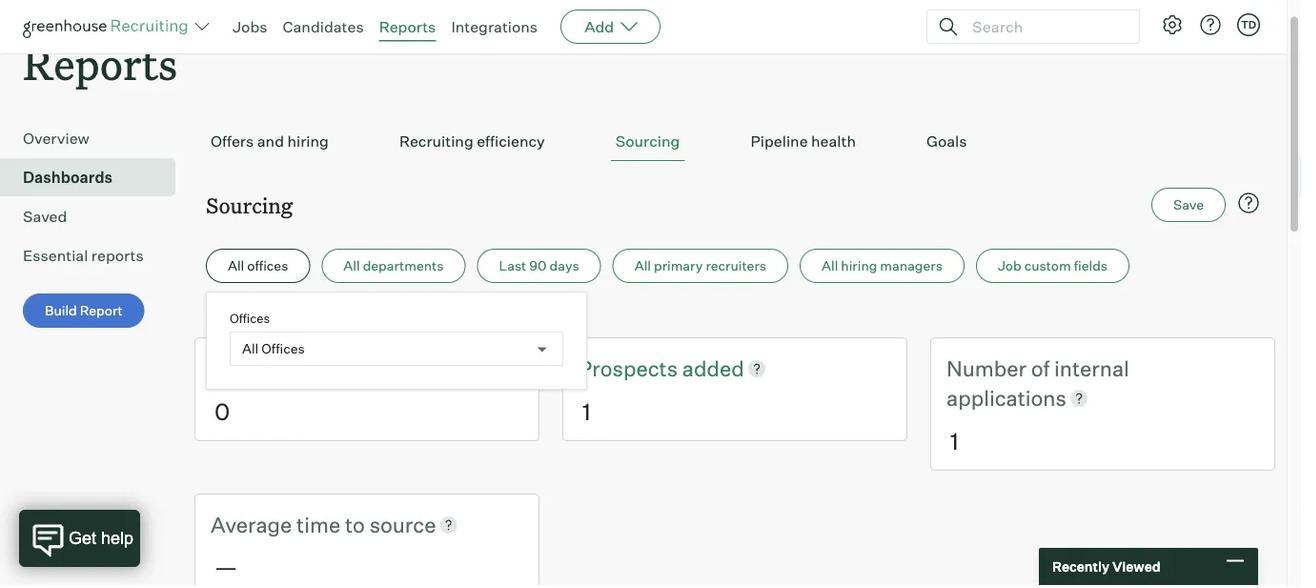 Task type: vqa. For each thing, say whether or not it's contained in the screenshot.
that
no



Task type: locate. For each thing, give the bounding box(es) containing it.
fields
[[1074, 258, 1108, 274]]

integrations link
[[451, 17, 538, 36]]

all hiring managers
[[822, 258, 943, 274]]

all departments button
[[322, 249, 466, 283]]

1 down applications
[[951, 426, 959, 455]]

pipeline health
[[751, 132, 856, 151]]

reports up overview link
[[23, 35, 177, 92]]

tab list
[[206, 122, 1264, 161]]

all departments
[[344, 258, 444, 274]]

1 vertical spatial 1
[[951, 426, 959, 455]]

0 vertical spatial 1
[[583, 397, 591, 426]]

all for all hiring managers
[[822, 258, 838, 274]]

source
[[370, 511, 436, 538]]

sourcing
[[616, 132, 680, 151], [206, 191, 293, 219]]

of
[[1031, 355, 1050, 382]]

1 horizontal spatial 1
[[951, 426, 959, 455]]

all left the offices
[[228, 258, 244, 274]]

all for all offices
[[228, 258, 244, 274]]

all offices
[[228, 258, 288, 274]]

hiring inside button
[[841, 258, 877, 274]]

1
[[583, 397, 591, 426], [951, 426, 959, 455]]

reports right candidates
[[379, 17, 436, 36]]

health
[[811, 132, 856, 151]]

report
[[80, 302, 123, 319]]

reports
[[379, 17, 436, 36], [23, 35, 177, 92]]

all left managers
[[822, 258, 838, 274]]

pipeline
[[751, 132, 808, 151]]

number of internal
[[947, 355, 1134, 382]]

hiring inside button
[[287, 132, 329, 151]]

all
[[228, 258, 244, 274], [344, 258, 360, 274], [635, 258, 651, 274], [822, 258, 838, 274], [242, 341, 259, 357]]

all for all primary recruiters
[[635, 258, 651, 274]]

all inside button
[[822, 258, 838, 274]]

offices down the 16, at the left of the page
[[262, 341, 305, 357]]

build
[[45, 302, 77, 319]]

offers and hiring button
[[206, 122, 334, 161]]

departments
[[363, 258, 444, 274]]

saved
[[23, 207, 67, 226]]

0 vertical spatial sourcing
[[616, 132, 680, 151]]

16,
[[280, 308, 298, 324]]

referrals
[[211, 355, 304, 382]]

0 horizontal spatial 1
[[583, 397, 591, 426]]

candidates link
[[283, 17, 364, 36]]

overview
[[23, 129, 89, 148]]

1 vertical spatial hiring
[[841, 258, 877, 274]]

all offices button
[[206, 249, 310, 283]]

save
[[1174, 197, 1204, 213]]

faq image
[[1238, 192, 1260, 215]]

0 vertical spatial hiring
[[287, 132, 329, 151]]

added link
[[683, 354, 744, 383]]

hiring right the and
[[287, 132, 329, 151]]

essential reports link
[[23, 244, 168, 267]]

configure image
[[1161, 13, 1184, 36]]

recruiting efficiency button
[[395, 122, 550, 161]]

jul 18 - oct 16, 2023
[[206, 308, 334, 324]]

1 horizontal spatial hiring
[[841, 258, 877, 274]]

0 horizontal spatial hiring
[[287, 132, 329, 151]]

submitted
[[304, 355, 404, 382]]

job custom fields button
[[976, 249, 1130, 283]]

all left "primary"
[[635, 258, 651, 274]]

time
[[297, 511, 341, 538]]

dashboards
[[23, 168, 113, 187]]

job custom fields
[[998, 258, 1108, 274]]

jobs link
[[233, 17, 267, 36]]

td button
[[1238, 13, 1260, 36]]

1 down prospects link
[[583, 397, 591, 426]]

recruiters
[[706, 258, 767, 274]]

pipeline health button
[[746, 122, 861, 161]]

all down -
[[242, 341, 259, 357]]

hiring
[[287, 132, 329, 151], [841, 258, 877, 274]]

offices right jul
[[230, 311, 270, 326]]

1 vertical spatial offices
[[262, 341, 305, 357]]

offices
[[230, 311, 270, 326], [262, 341, 305, 357]]

and
[[257, 132, 284, 151]]

save button
[[1152, 188, 1226, 222]]

hiring left managers
[[841, 258, 877, 274]]

1 horizontal spatial sourcing
[[616, 132, 680, 151]]

sourcing button
[[611, 122, 685, 161]]

all for all offices
[[242, 341, 259, 357]]

1 vertical spatial sourcing
[[206, 191, 293, 219]]

—
[[215, 553, 237, 582]]

offices
[[247, 258, 288, 274]]

build report button
[[23, 294, 145, 328]]

all left 'departments'
[[344, 258, 360, 274]]

oct
[[255, 308, 277, 324]]



Task type: describe. For each thing, give the bounding box(es) containing it.
reports
[[91, 246, 144, 265]]

number
[[947, 355, 1027, 382]]

overview link
[[23, 127, 168, 150]]

applications
[[947, 385, 1067, 411]]

added
[[683, 355, 744, 382]]

offers
[[211, 132, 254, 151]]

td button
[[1234, 10, 1264, 40]]

last
[[499, 258, 527, 274]]

candidates
[[283, 17, 364, 36]]

viewed
[[1113, 559, 1161, 575]]

managers
[[880, 258, 943, 274]]

integrations
[[451, 17, 538, 36]]

last 90 days
[[499, 258, 579, 274]]

referrals link
[[211, 354, 304, 383]]

all hiring managers button
[[800, 249, 965, 283]]

sourcing inside 'button'
[[616, 132, 680, 151]]

offers and hiring
[[211, 132, 329, 151]]

0 horizontal spatial reports
[[23, 35, 177, 92]]

0 horizontal spatial sourcing
[[206, 191, 293, 219]]

recruiting
[[399, 132, 474, 151]]

goals
[[927, 132, 967, 151]]

all primary recruiters
[[635, 258, 767, 274]]

prospects link
[[579, 354, 683, 383]]

saved link
[[23, 205, 168, 228]]

tab list containing offers and hiring
[[206, 122, 1264, 161]]

build report
[[45, 302, 123, 319]]

Search text field
[[968, 13, 1122, 41]]

goals button
[[922, 122, 972, 161]]

recruiting efficiency
[[399, 132, 545, 151]]

to
[[345, 511, 365, 538]]

jul
[[206, 308, 226, 324]]

td
[[1241, 18, 1257, 31]]

all for all departments
[[344, 258, 360, 274]]

add button
[[561, 10, 661, 44]]

custom
[[1025, 258, 1071, 274]]

0
[[215, 397, 230, 426]]

all primary recruiters button
[[613, 249, 789, 283]]

submitted link
[[304, 354, 404, 383]]

-
[[246, 308, 252, 324]]

last 90 days button
[[477, 249, 601, 283]]

average time to
[[211, 511, 370, 538]]

recently
[[1053, 559, 1110, 575]]

days
[[550, 258, 579, 274]]

0 vertical spatial offices
[[230, 311, 270, 326]]

essential
[[23, 246, 88, 265]]

internal
[[1055, 355, 1130, 382]]

prospects
[[579, 355, 683, 382]]

average
[[211, 511, 292, 538]]

efficiency
[[477, 132, 545, 151]]

2023
[[301, 308, 334, 324]]

job
[[998, 258, 1022, 274]]

recently viewed
[[1053, 559, 1161, 575]]

primary
[[654, 258, 703, 274]]

greenhouse recruiting image
[[23, 15, 195, 38]]

90
[[529, 258, 547, 274]]

dashboards link
[[23, 166, 168, 189]]

jobs
[[233, 17, 267, 36]]

essential reports
[[23, 246, 144, 265]]

all offices
[[242, 341, 305, 357]]

reports link
[[379, 17, 436, 36]]

add
[[585, 17, 614, 36]]

18
[[229, 308, 243, 324]]

1 horizontal spatial reports
[[379, 17, 436, 36]]



